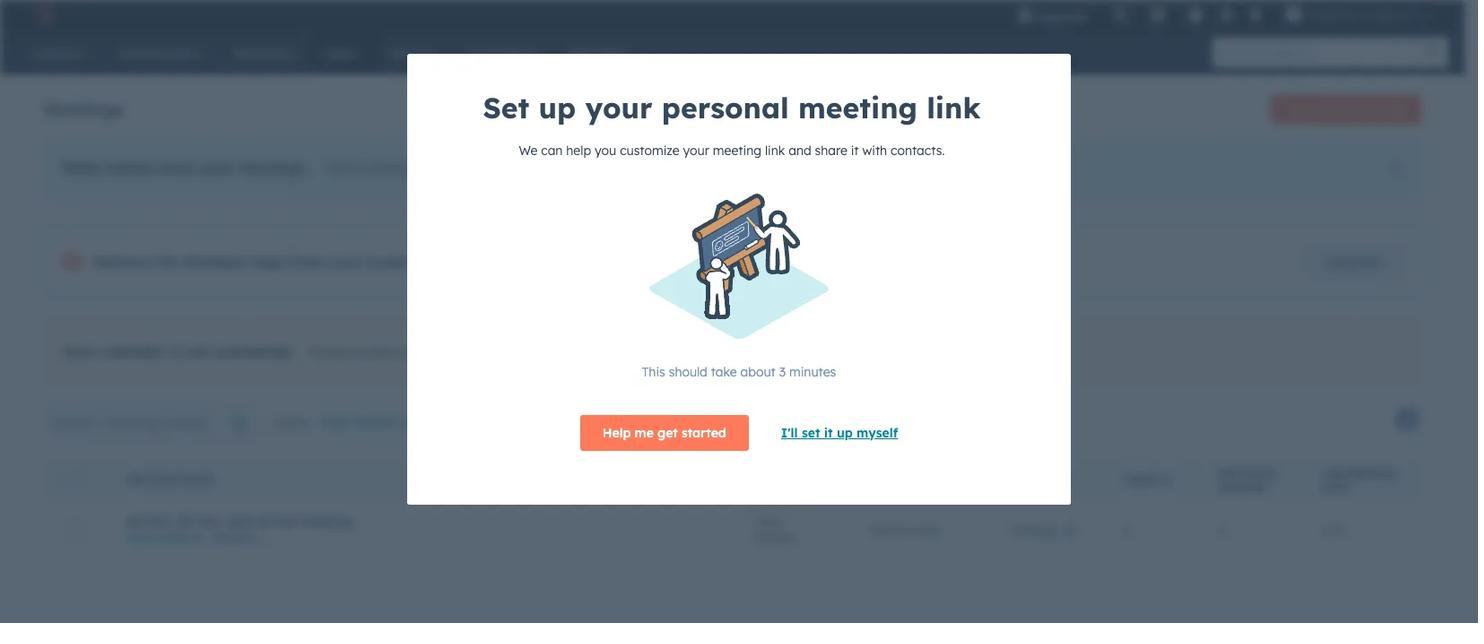 Task type: locate. For each thing, give the bounding box(es) containing it.
upgrade inside "link"
[[1326, 254, 1381, 270]]

2 vertical spatial scheduling
[[586, 344, 649, 360]]

meeting
[[798, 90, 918, 126], [713, 143, 762, 159], [572, 414, 624, 431], [301, 514, 352, 530]]

1 vertical spatial can
[[657, 161, 679, 177]]

link opens in a new window image
[[195, 531, 205, 548]]

1 horizontal spatial schultz
[[755, 531, 797, 547]]

to left the activate
[[488, 344, 500, 360]]

meeting up after
[[713, 143, 762, 159]]

your left booking
[[329, 253, 362, 271]]

1 horizontal spatial from
[[289, 253, 324, 271]]

1 horizontal spatial it
[[851, 143, 859, 159]]

0
[[1123, 523, 1131, 539], [1219, 523, 1227, 539]]

started
[[682, 425, 726, 441]]

0 horizontal spatial 0
[[1123, 523, 1131, 539]]

scheduling left page
[[1323, 102, 1377, 116]]

settings link
[[1215, 5, 1237, 24]]

scheduling inside button
[[1323, 102, 1377, 116]]

meetings up make
[[43, 97, 124, 120]]

1 vertical spatial upgrade
[[1326, 254, 1381, 270]]

connect calendar
[[729, 346, 818, 360]]

2 horizontal spatial scheduling
[[1323, 102, 1377, 116]]

0 horizontal spatial upgrade
[[1037, 9, 1088, 23]]

link
[[927, 90, 981, 126], [765, 143, 785, 159], [420, 161, 440, 177]]

to inside 'make money from your meetings.' alert
[[444, 161, 456, 177]]

min, up link opens in a new window icon
[[196, 514, 223, 530]]

from
[[160, 159, 194, 177], [289, 253, 324, 271]]

make money from your meetings.
[[62, 159, 308, 177]]

time.
[[827, 161, 856, 177]]

2 horizontal spatial link
[[927, 90, 981, 126]]

calendar left is
[[100, 342, 165, 360]]

from right money
[[160, 159, 194, 177]]

tara-schultz
[[127, 531, 192, 545]]

0 horizontal spatial can
[[541, 143, 563, 159]]

0 vertical spatial can
[[541, 143, 563, 159]]

2 0 from the left
[[1219, 523, 1227, 539]]

logo
[[252, 253, 285, 271]]

0 horizontal spatial tara
[[320, 414, 349, 431]]

notifications button
[[1241, 0, 1272, 29]]

clear
[[696, 414, 729, 431]]

menu
[[1005, 0, 1443, 29]]

customize
[[620, 143, 680, 159]]

1 vertical spatial meetings
[[1219, 467, 1277, 480]]

meeting right all
[[572, 414, 624, 431]]

1 horizontal spatial scheduling
[[586, 344, 649, 360]]

link up 'contacts.'
[[927, 90, 981, 126]]

conversion rate
[[1322, 467, 1397, 494]]

0 horizontal spatial calendar
[[100, 342, 165, 360]]

0 horizontal spatial to
[[444, 161, 456, 177]]

calendar for connect
[[774, 346, 818, 360]]

0 vertical spatial meetings
[[43, 97, 124, 120]]

upgrade image
[[1018, 8, 1034, 24]]

0 horizontal spatial meetings
[[43, 97, 124, 120]]

take
[[711, 364, 737, 380]]

scheduling
[[1323, 102, 1377, 116], [471, 161, 534, 177], [586, 344, 649, 360]]

up left myself
[[837, 425, 853, 441]]

schultz
[[352, 414, 398, 431], [755, 531, 797, 547]]

0 vertical spatial to
[[444, 161, 456, 177]]

2 horizontal spatial calendar
[[774, 346, 818, 360]]

0 vertical spatial upgrade
[[1037, 9, 1088, 23]]

and
[[789, 143, 812, 159], [227, 514, 251, 530]]

one-on-one
[[869, 523, 939, 539]]

link up the choose
[[765, 143, 785, 159]]

1 horizontal spatial upgrade
[[1326, 254, 1381, 270]]

multiple
[[1011, 523, 1058, 539]]

up up help
[[539, 90, 576, 126]]

meetings left rate
[[1219, 467, 1277, 480]]

calendar inside connect calendar button
[[774, 346, 818, 360]]

meetings banner
[[43, 90, 1422, 124]]

it right set
[[824, 425, 833, 441]]

search button
[[1418, 38, 1449, 68]]

2 vertical spatial link
[[420, 161, 440, 177]]

get
[[657, 425, 678, 441]]

it left with
[[851, 143, 859, 159]]

1 vertical spatial up
[[837, 425, 853, 441]]

i'll set it up myself
[[781, 425, 898, 441]]

it inside i'll set it up myself button
[[824, 425, 833, 441]]

1 vertical spatial tara
[[755, 514, 780, 531]]

set up your personal meeting link dialog
[[407, 54, 1071, 505]]

tara inside tara schultz
[[755, 514, 780, 531]]

menu item
[[1100, 0, 1104, 29]]

1 horizontal spatial meetings
[[1219, 467, 1277, 480]]

marketplaces image
[[1150, 8, 1167, 24]]

me
[[635, 425, 654, 441]]

and inside the "set up your personal meeting link" dialog
[[789, 143, 812, 159]]

calendar up the 3 on the right of page
[[774, 346, 818, 360]]

min, up the tara-schultz at the bottom of page
[[146, 514, 173, 530]]

1 horizontal spatial min,
[[196, 514, 223, 530]]

from inside alert
[[160, 159, 194, 177]]

0 horizontal spatial it
[[824, 425, 833, 441]]

3 a from the left
[[815, 161, 823, 177]]

1 vertical spatial it
[[824, 425, 833, 441]]

we can help you customize your meeting link and share it with contacts.
[[519, 143, 945, 159]]

30
[[177, 514, 193, 530]]

tara inside 'popup button'
[[320, 414, 349, 431]]

calendar
[[100, 342, 165, 360], [433, 344, 485, 360], [774, 346, 818, 360]]

0 horizontal spatial min,
[[146, 514, 173, 530]]

your left meetings.
[[199, 159, 233, 177]]

0 down 'booked'
[[1219, 523, 1227, 539]]

tara schultz image
[[1286, 6, 1302, 22]]

hubspot link
[[22, 4, 67, 25]]

0 horizontal spatial from
[[160, 159, 194, 177]]

connected.
[[214, 342, 293, 360]]

1 horizontal spatial a
[[460, 161, 467, 177]]

link right payment
[[420, 161, 440, 177]]

schultz inside 'popup button'
[[352, 414, 398, 431]]

a down share
[[815, 161, 823, 177]]

to right payment
[[444, 161, 456, 177]]

schultz for tara schultz
[[755, 531, 797, 547]]

scheduling down we
[[471, 161, 534, 177]]

60
[[127, 514, 142, 530]]

your inside alert
[[199, 159, 233, 177]]

set up your personal meeting link
[[483, 90, 981, 126]]

and up the choose
[[789, 143, 812, 159]]

money
[[106, 159, 155, 177]]

1 vertical spatial and
[[227, 514, 251, 530]]

1 horizontal spatial to
[[488, 344, 500, 360]]

meetings.
[[237, 159, 308, 177]]

1 vertical spatial link
[[765, 143, 785, 159]]

1 horizontal spatial up
[[837, 425, 853, 441]]

can
[[541, 143, 563, 159], [657, 161, 679, 177]]

0 horizontal spatial schultz
[[352, 414, 398, 431]]

to for link
[[444, 161, 456, 177]]

15
[[255, 514, 270, 530]]

scheduling up this
[[586, 344, 649, 360]]

scheduling inside 'make money from your meetings.' alert
[[471, 161, 534, 177]]

min
[[273, 514, 297, 530]]

1 vertical spatial schultz
[[755, 531, 797, 547]]

1 vertical spatial scheduling
[[471, 161, 534, 177]]

calendar left the activate
[[433, 344, 485, 360]]

a right add
[[353, 161, 361, 177]]

1 vertical spatial from
[[289, 253, 324, 271]]

can left "pay"
[[657, 161, 679, 177]]

contacts.
[[891, 143, 945, 159]]

meeting inside 'popup button'
[[572, 414, 624, 431]]

0 vertical spatial and
[[789, 143, 812, 159]]

2 horizontal spatial a
[[815, 161, 823, 177]]

1 horizontal spatial and
[[789, 143, 812, 159]]

after
[[708, 161, 737, 177]]

your
[[585, 90, 653, 126], [683, 143, 709, 159], [199, 159, 233, 177], [329, 253, 362, 271], [403, 344, 429, 360], [556, 344, 582, 360]]

calendar for your
[[100, 342, 165, 360]]

upgrade link
[[1304, 244, 1403, 280]]

0 vertical spatial tara
[[320, 414, 349, 431]]

add
[[325, 161, 349, 177]]

0 horizontal spatial link
[[420, 161, 440, 177]]

your right connect on the left
[[403, 344, 429, 360]]

1 horizontal spatial can
[[657, 161, 679, 177]]

add a payment link to a scheduling page, so customers can pay after they choose a time. learn more
[[325, 161, 932, 177]]

apoptosis studios 2
[[1306, 7, 1415, 22]]

page,
[[538, 161, 572, 177]]

and up (default)
[[227, 514, 251, 530]]

a right payment
[[460, 161, 467, 177]]

set
[[483, 90, 530, 126]]

0 horizontal spatial and
[[227, 514, 251, 530]]

0 vertical spatial scheduling
[[1323, 102, 1377, 116]]

1 horizontal spatial 0
[[1219, 523, 1227, 539]]

personal
[[662, 90, 789, 126]]

1 vertical spatial to
[[488, 344, 500, 360]]

1 horizontal spatial calendar
[[433, 344, 485, 360]]

0 vertical spatial from
[[160, 159, 194, 177]]

1 horizontal spatial tara
[[755, 514, 780, 531]]

0 vertical spatial schultz
[[352, 414, 398, 431]]

i'll set it up myself button
[[781, 422, 898, 444]]

page
[[1380, 102, 1407, 116]]

types
[[628, 414, 662, 431]]

upgrade
[[1037, 9, 1088, 23], [1326, 254, 1381, 270]]

myself
[[857, 425, 898, 441]]

0 horizontal spatial a
[[353, 161, 361, 177]]

settings image
[[1218, 8, 1234, 24]]

0 vertical spatial up
[[539, 90, 576, 126]]

help me get started
[[603, 425, 726, 441]]

can up the page,
[[541, 143, 563, 159]]

all meeting types
[[553, 414, 662, 431]]

tara for tara schultz
[[755, 514, 780, 531]]

crm
[[667, 253, 695, 269]]

can inside 'make money from your meetings.' alert
[[657, 161, 679, 177]]

help button
[[1181, 0, 1211, 29]]

set
[[802, 425, 820, 441]]

the
[[157, 253, 180, 271]]

from right logo
[[289, 253, 324, 271]]

0 down views
[[1123, 523, 1131, 539]]

0 horizontal spatial scheduling
[[471, 161, 534, 177]]

meetings inside 'banner'
[[43, 97, 124, 120]]

one
[[918, 523, 939, 539]]

menu containing apoptosis studios 2
[[1005, 0, 1443, 29]]

to for calendar
[[488, 344, 500, 360]]

page section element
[[0, 77, 1465, 206]]

it
[[851, 143, 859, 159], [824, 425, 833, 441]]

should
[[669, 364, 708, 380]]



Task type: vqa. For each thing, say whether or not it's contained in the screenshot.
Action
no



Task type: describe. For each thing, give the bounding box(es) containing it.
owner:
[[272, 414, 313, 431]]

one-
[[869, 523, 898, 539]]

clear filters
[[696, 414, 769, 431]]

suite
[[698, 253, 728, 269]]

help
[[566, 143, 591, 159]]

activate
[[504, 344, 552, 360]]

create scheduling page button
[[1271, 95, 1422, 124]]

duration
[[1011, 474, 1071, 487]]

views
[[1123, 474, 1160, 487]]

make money from your meetings. alert
[[43, 142, 1422, 196]]

tara-
[[127, 531, 154, 545]]

0 vertical spatial it
[[851, 143, 859, 159]]

clear filters button
[[696, 412, 769, 433]]

meetings for meetings booked
[[1219, 467, 1277, 480]]

close image
[[1389, 164, 1399, 175]]

apoptosis studios 2 button
[[1275, 0, 1442, 29]]

60 min, 30 min, and 15 min meeting
[[127, 514, 352, 530]]

1 a from the left
[[353, 161, 361, 177]]

Search meeting names search field
[[43, 405, 261, 440]]

tara schultz
[[755, 514, 797, 547]]

payment
[[364, 161, 417, 177]]

this
[[642, 364, 665, 380]]

your calendar is not connected.
[[62, 342, 293, 360]]

all meeting types button
[[553, 410, 674, 435]]

your right the activate
[[556, 344, 582, 360]]

meeting name
[[127, 474, 214, 487]]

help me get started button
[[580, 415, 749, 451]]

(default)
[[212, 531, 258, 545]]

tara for tara schultz (me)
[[320, 414, 349, 431]]

you
[[595, 143, 616, 159]]

choose
[[770, 161, 812, 177]]

help image
[[1188, 8, 1204, 24]]

i'll
[[781, 425, 798, 441]]

meeting
[[127, 474, 179, 487]]

tara schultz (me)
[[320, 414, 431, 431]]

create
[[1286, 102, 1320, 116]]

tara-schultz link
[[127, 531, 208, 548]]

schultz
[[154, 531, 192, 545]]

schultz for tara schultz (me)
[[352, 414, 398, 431]]

(default) button
[[212, 530, 258, 547]]

share
[[815, 143, 848, 159]]

they
[[741, 161, 766, 177]]

so
[[575, 161, 589, 177]]

this should take about 3 minutes
[[642, 364, 836, 380]]

meetings for meetings
[[43, 97, 124, 120]]

filters
[[733, 414, 769, 431]]

search image
[[1427, 47, 1440, 59]]

studios
[[1364, 7, 1405, 22]]

we
[[519, 143, 538, 159]]

please
[[311, 344, 349, 360]]

1 0 from the left
[[1123, 523, 1131, 539]]

can inside the "set up your personal meeting link" dialog
[[541, 143, 563, 159]]

minutes
[[789, 364, 836, 380]]

starter.
[[732, 253, 775, 269]]

connect
[[353, 344, 400, 360]]

please connect your calendar to activate your scheduling pages.
[[311, 344, 692, 360]]

pages.
[[653, 344, 692, 360]]

2 a from the left
[[460, 161, 467, 177]]

not
[[185, 342, 209, 360]]

link inside 'make money from your meetings.' alert
[[420, 161, 440, 177]]

apoptosis
[[1306, 7, 1361, 22]]

2
[[1408, 7, 1415, 22]]

with
[[862, 143, 887, 159]]

customers
[[592, 161, 654, 177]]

0 vertical spatial link
[[927, 90, 981, 126]]

hubspot image
[[32, 4, 54, 25]]

booked
[[1219, 480, 1266, 494]]

n/a
[[1322, 523, 1346, 539]]

2 min, from the left
[[196, 514, 223, 530]]

create scheduling page
[[1286, 102, 1407, 116]]

1 min, from the left
[[146, 514, 173, 530]]

meeting up with
[[798, 90, 918, 126]]

calling icon button
[[1106, 3, 1136, 26]]

your up "pay"
[[683, 143, 709, 159]]

notifications image
[[1248, 8, 1264, 24]]

1 horizontal spatial link
[[765, 143, 785, 159]]

remove
[[94, 253, 152, 271]]

crm suite starter.
[[667, 253, 775, 269]]

remove the hubspot logo from your booking page.
[[94, 253, 472, 271]]

upgrade inside menu
[[1037, 9, 1088, 23]]

is
[[169, 342, 181, 360]]

meeting right min
[[301, 514, 352, 530]]

make
[[62, 159, 101, 177]]

link opens in a new window image
[[195, 534, 205, 545]]

page.
[[432, 253, 472, 271]]

pay
[[682, 161, 705, 177]]

meetings booked
[[1219, 467, 1277, 494]]

calling icon image
[[1113, 7, 1129, 23]]

conversion
[[1322, 467, 1397, 480]]

your
[[62, 342, 96, 360]]

3
[[779, 364, 786, 380]]

your up you at left
[[585, 90, 653, 126]]

Search HubSpot search field
[[1213, 38, 1433, 68]]

about
[[741, 364, 776, 380]]

(me)
[[402, 414, 431, 431]]

0 horizontal spatial up
[[539, 90, 576, 126]]

connect calendar button
[[714, 339, 833, 368]]

hubspot
[[184, 253, 248, 271]]

up inside i'll set it up myself button
[[837, 425, 853, 441]]

on-
[[898, 523, 918, 539]]

connect
[[729, 346, 771, 360]]

all
[[553, 414, 569, 431]]



